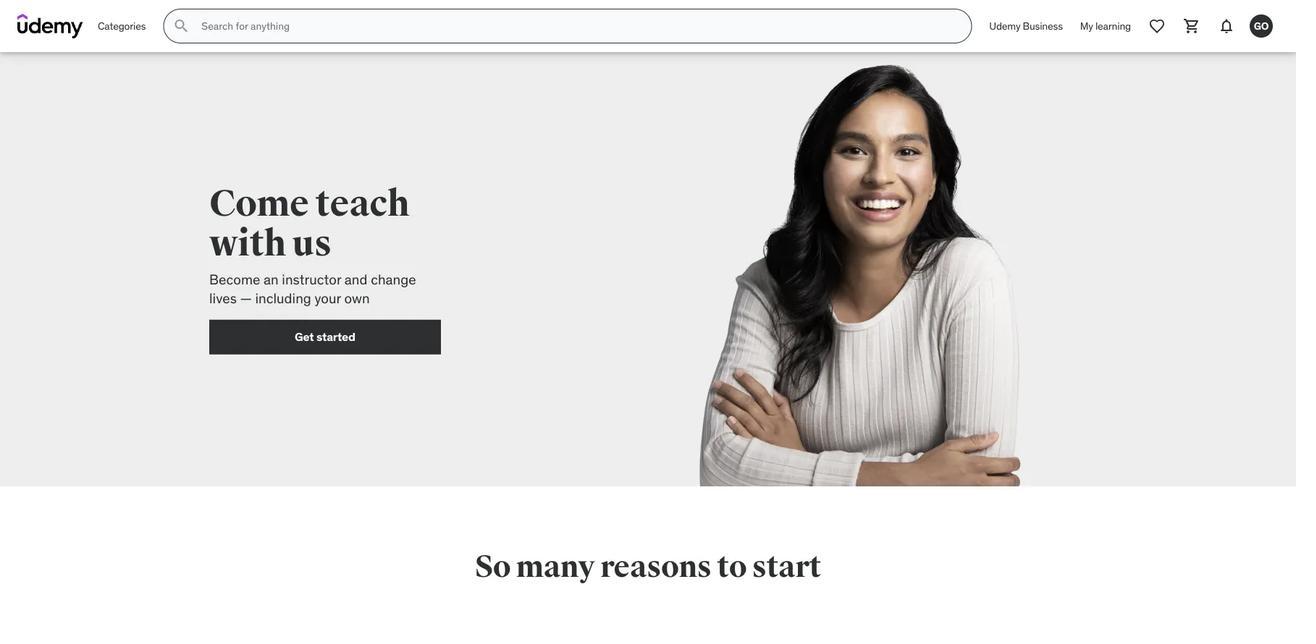 Task type: vqa. For each thing, say whether or not it's contained in the screenshot.
MICROSOFT for Microsoft Excel - Excel from Beginner to Advanced
no



Task type: describe. For each thing, give the bounding box(es) containing it.
reasons
[[600, 548, 712, 586]]

submit search image
[[173, 17, 190, 35]]

my learning
[[1081, 19, 1131, 32]]

so many reasons to start
[[475, 548, 821, 586]]

so
[[475, 548, 511, 586]]

udemy
[[990, 19, 1021, 32]]

go link
[[1244, 9, 1279, 43]]

come teach with us become an instructor and change lives — including your own
[[209, 181, 416, 307]]

udemy business
[[990, 19, 1063, 32]]

to
[[717, 548, 747, 586]]

get
[[295, 330, 314, 345]]

notifications image
[[1218, 17, 1236, 35]]

lives
[[209, 290, 237, 307]]

own
[[344, 290, 370, 307]]

with
[[209, 221, 286, 266]]

started
[[316, 330, 356, 345]]

udemy business link
[[981, 9, 1072, 43]]

get started
[[295, 330, 356, 345]]

an
[[264, 271, 279, 288]]

wishlist image
[[1149, 17, 1166, 35]]

shopping cart with 0 items image
[[1184, 17, 1201, 35]]



Task type: locate. For each thing, give the bounding box(es) containing it.
Search for anything text field
[[199, 14, 954, 38]]

categories
[[98, 19, 146, 32]]

udemy image
[[17, 14, 83, 38]]

come
[[209, 181, 309, 227]]

change
[[371, 271, 416, 288]]

—
[[240, 290, 252, 307]]

business
[[1023, 19, 1063, 32]]

become
[[209, 271, 260, 288]]

your
[[315, 290, 341, 307]]

including
[[255, 290, 311, 307]]

go
[[1254, 19, 1269, 32]]

get started link
[[209, 320, 441, 355]]

categories button
[[89, 9, 155, 43]]

my learning link
[[1072, 9, 1140, 43]]

my
[[1081, 19, 1094, 32]]

and
[[345, 271, 368, 288]]

start
[[752, 548, 821, 586]]

instructor
[[282, 271, 341, 288]]

many
[[516, 548, 595, 586]]

teach
[[315, 181, 410, 227]]

us
[[293, 221, 332, 266]]

learning
[[1096, 19, 1131, 32]]



